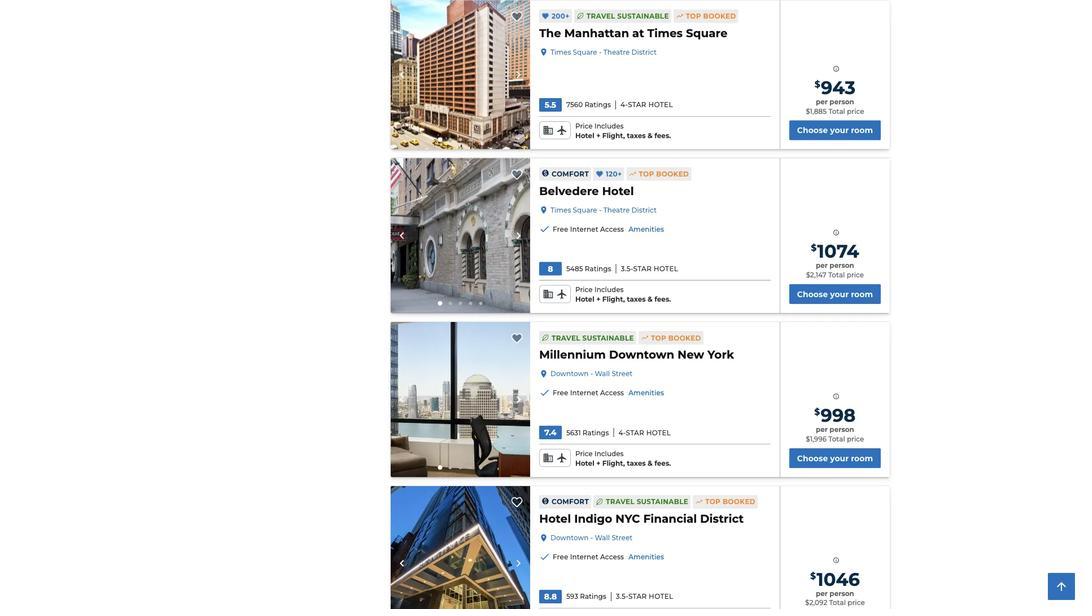 Task type: vqa. For each thing, say whether or not it's contained in the screenshot.
Go To Image #5 related to 998
yes



Task type: describe. For each thing, give the bounding box(es) containing it.
go to image #1 image for 943
[[438, 138, 442, 142]]

- down indigo
[[591, 534, 593, 543]]

per for 1046
[[816, 590, 828, 598]]

2 vertical spatial times
[[551, 206, 571, 214]]

go to image #2 image for 998
[[449, 466, 452, 470]]

travel for 943
[[587, 12, 615, 20]]

millennium downtown new york
[[539, 348, 734, 362]]

photo carousel region for 943
[[391, 0, 530, 149]]

downtown inside "element"
[[609, 348, 675, 362]]

1046
[[817, 569, 860, 591]]

5485
[[566, 265, 583, 273]]

593 ratings
[[566, 593, 606, 601]]

millennium downtown new york element
[[539, 347, 734, 363]]

price for 1046
[[848, 600, 865, 608]]

choose for 998
[[797, 454, 828, 464]]

$ for 1046
[[810, 571, 816, 582]]

top booked for 1046
[[705, 498, 756, 507]]

the
[[539, 26, 561, 40]]

2 times square - theatre district from the top
[[551, 206, 657, 214]]

internet for 998
[[570, 390, 599, 398]]

1 theatre from the top
[[604, 48, 630, 56]]

$ 1074 per person $2,147 total price
[[806, 241, 864, 279]]

1 vertical spatial travel sustainable
[[552, 334, 634, 342]]

1 vertical spatial sustainable
[[583, 334, 634, 342]]

- down belvedere hotel element
[[599, 206, 602, 214]]

internet for 1074
[[570, 225, 599, 234]]

go to image #5 image for 1074
[[479, 302, 483, 306]]

room for 1074
[[851, 290, 873, 299]]

& for 1074
[[648, 296, 653, 304]]

593
[[566, 593, 578, 601]]

top for 943
[[686, 12, 701, 20]]

york
[[708, 348, 734, 362]]

downtown for 998
[[551, 370, 589, 378]]

access for 1046
[[600, 554, 624, 562]]

+ for 998
[[596, 460, 601, 468]]

room for 943
[[851, 126, 873, 135]]

0 vertical spatial district
[[632, 48, 657, 56]]

includes for 998
[[595, 450, 624, 458]]

1 vertical spatial square
[[573, 48, 597, 56]]

belvedere hotel
[[539, 184, 634, 198]]

internet for 1046
[[570, 554, 599, 562]]

2 vertical spatial square
[[573, 206, 597, 214]]

flight, for 943
[[602, 131, 625, 140]]

$ for 998
[[815, 407, 820, 418]]

free internet access amenities for 1046
[[553, 554, 664, 562]]

includes for 1074
[[595, 286, 624, 294]]

amenities for 1046
[[629, 554, 664, 562]]

fees. for 998
[[655, 460, 671, 468]]

flight, for 998
[[602, 460, 625, 468]]

4-star hotel for 943
[[621, 101, 673, 109]]

go to image #3 image for 1074
[[459, 302, 462, 306]]

millennium
[[539, 348, 606, 362]]

heart icon image for 120+
[[596, 170, 604, 178]]

fees. for 943
[[655, 131, 671, 140]]

flight, for 1074
[[602, 296, 625, 304]]

8
[[548, 264, 553, 274]]

manhattan
[[564, 26, 629, 40]]

per for 998
[[816, 426, 828, 434]]

free internet access amenities for 998
[[553, 390, 664, 398]]

facade/entrance image for 1074
[[391, 158, 530, 314]]

free for 1046
[[553, 554, 568, 562]]

star for 1074
[[633, 265, 652, 273]]

1 vertical spatial times
[[551, 48, 571, 56]]

0 vertical spatial square
[[686, 26, 728, 40]]

booked for 943
[[703, 12, 736, 20]]

choose your room button for 1074
[[789, 285, 881, 305]]

new
[[678, 348, 704, 362]]

per for 1074
[[816, 262, 828, 270]]

943
[[821, 77, 856, 99]]

5631
[[566, 429, 581, 437]]

go to image #4 image for 1074
[[469, 302, 472, 306]]

facade/entrance image for 943
[[391, 0, 530, 149]]

photo carousel region for 1046
[[391, 487, 530, 610]]

the manhattan at times square element
[[539, 25, 728, 41]]

3.5- for 1046
[[616, 593, 629, 601]]

person for 1074
[[830, 262, 854, 270]]

$2,092
[[805, 600, 828, 608]]

4- for 943
[[621, 101, 628, 109]]

access for 998
[[600, 390, 624, 398]]

total for 1046
[[829, 600, 846, 608]]

booked for 1074
[[656, 170, 689, 178]]

1074
[[818, 241, 859, 263]]

7560 ratings
[[566, 101, 611, 109]]

$ for 943
[[815, 78, 821, 90]]

- down millennium
[[591, 370, 593, 378]]

photo carousel region for 1074
[[391, 158, 530, 314]]



Task type: locate. For each thing, give the bounding box(es) containing it.
per inside $ 943 per person $1,885 total price
[[816, 98, 828, 106]]

person for 1046
[[830, 590, 854, 598]]

comfort for 1046
[[552, 498, 589, 507]]

1 vertical spatial 4-star hotel
[[619, 429, 671, 437]]

0 vertical spatial &
[[648, 131, 653, 140]]

photo carousel region
[[391, 0, 530, 149], [391, 158, 530, 314], [391, 323, 530, 478], [391, 487, 530, 610]]

star for 998
[[626, 429, 645, 437]]

2 photo carousel region from the top
[[391, 158, 530, 314]]

total right $2,092
[[829, 600, 846, 608]]

+ down 7560 ratings
[[596, 131, 601, 140]]

choose your room for 943
[[797, 126, 873, 135]]

2 & from the top
[[648, 296, 653, 304]]

room for 998
[[851, 454, 873, 464]]

choose your room button down $1,885 on the top right of the page
[[789, 121, 881, 140]]

+ for 943
[[596, 131, 601, 140]]

total right $1,996
[[829, 435, 845, 444]]

1 street from the top
[[612, 370, 633, 378]]

star
[[628, 101, 647, 109], [633, 265, 652, 273], [626, 429, 645, 437], [629, 593, 647, 601]]

free
[[553, 225, 568, 234], [553, 390, 568, 398], [553, 554, 568, 562]]

comfort
[[552, 170, 589, 178], [552, 498, 589, 507]]

1 comfort from the top
[[552, 170, 589, 178]]

2 vertical spatial choose your room button
[[789, 449, 881, 469]]

travel sustainable up millennium
[[552, 334, 634, 342]]

wall
[[595, 370, 610, 378], [595, 534, 610, 543]]

star right 5485 ratings
[[633, 265, 652, 273]]

travel up manhattan
[[587, 12, 615, 20]]

3 per from the top
[[816, 426, 828, 434]]

price includes hotel + flight, taxes & fees. down 5485 ratings
[[575, 286, 671, 304]]

wall for 1046
[[595, 534, 610, 543]]

person inside $ 943 per person $1,885 total price
[[830, 98, 854, 106]]

price includes hotel + flight, taxes & fees. for 998
[[575, 450, 671, 468]]

includes down 5485 ratings
[[595, 286, 624, 294]]

5485 ratings
[[566, 265, 611, 273]]

amenities for 998
[[629, 390, 664, 398]]

go to image #5 image for 998
[[479, 466, 483, 470]]

3 free from the top
[[553, 554, 568, 562]]

1 choose from the top
[[797, 126, 828, 135]]

price
[[847, 107, 864, 115], [847, 271, 864, 279], [847, 435, 864, 444], [848, 600, 865, 608]]

travel for 1046
[[606, 498, 635, 507]]

taxes
[[627, 131, 646, 140], [627, 296, 646, 304], [627, 460, 646, 468]]

per
[[816, 98, 828, 106], [816, 262, 828, 270], [816, 426, 828, 434], [816, 590, 828, 598]]

1 fees. from the top
[[655, 131, 671, 140]]

1 vertical spatial times square - theatre district
[[551, 206, 657, 214]]

2 room from the top
[[851, 290, 873, 299]]

2 vertical spatial go to image #4 image
[[469, 466, 472, 470]]

3 room from the top
[[851, 454, 873, 464]]

2 vertical spatial sustainable
[[637, 498, 689, 507]]

per for 943
[[816, 98, 828, 106]]

person inside $ 1046 per person $2,092 total price
[[830, 590, 854, 598]]

star for 1046
[[629, 593, 647, 601]]

200+
[[552, 12, 570, 20]]

1 vertical spatial street
[[612, 534, 633, 543]]

top booked
[[686, 12, 736, 20], [639, 170, 689, 178], [651, 334, 701, 342], [705, 498, 756, 507]]

3 internet from the top
[[570, 554, 599, 562]]

indigo
[[574, 512, 612, 526]]

top booked for 943
[[686, 12, 736, 20]]

wall down millennium
[[595, 370, 610, 378]]

0 vertical spatial 3.5-star hotel
[[621, 265, 678, 273]]

3.5- right the 593 ratings
[[616, 593, 629, 601]]

district
[[632, 48, 657, 56], [632, 206, 657, 214], [700, 512, 744, 526]]

4- for 998
[[619, 429, 626, 437]]

street for 998
[[612, 370, 633, 378]]

per up $1,996
[[816, 426, 828, 434]]

choose your room for 998
[[797, 454, 873, 464]]

price includes hotel + flight, taxes & fees. down '5631 ratings'
[[575, 450, 671, 468]]

travel sustainable for 1046
[[606, 498, 689, 507]]

amenities
[[629, 225, 664, 234], [629, 390, 664, 398], [629, 554, 664, 562]]

+ for 1074
[[596, 296, 601, 304]]

1 price from the top
[[575, 122, 593, 130]]

belvedere
[[539, 184, 599, 198]]

nyc
[[616, 512, 640, 526]]

1 vertical spatial price includes hotel + flight, taxes & fees.
[[575, 286, 671, 304]]

2 street from the top
[[612, 534, 633, 543]]

choose your room down $1,885 on the top right of the page
[[797, 126, 873, 135]]

1 vertical spatial facade/entrance image
[[391, 158, 530, 314]]

0 vertical spatial 4-star hotel
[[621, 101, 673, 109]]

price
[[575, 122, 593, 130], [575, 286, 593, 294], [575, 450, 593, 458]]

free down belvedere
[[553, 225, 568, 234]]

per up the $2,147
[[816, 262, 828, 270]]

amenities for 1074
[[629, 225, 664, 234]]

go to image #4 image
[[469, 138, 472, 142], [469, 302, 472, 306], [469, 466, 472, 470]]

booked
[[703, 12, 736, 20], [656, 170, 689, 178], [669, 334, 701, 342], [723, 498, 756, 507]]

1 vertical spatial comfort
[[552, 498, 589, 507]]

your
[[830, 126, 849, 135], [830, 290, 849, 299], [830, 454, 849, 464]]

1 + from the top
[[596, 131, 601, 140]]

4-
[[621, 101, 628, 109], [619, 429, 626, 437]]

free internet access amenities down belvedere hotel element
[[553, 225, 664, 234]]

total inside $ 1046 per person $2,092 total price
[[829, 600, 846, 608]]

5.5
[[545, 100, 556, 110]]

hotel inside 'element'
[[539, 512, 571, 526]]

0 vertical spatial sustainable
[[617, 12, 669, 20]]

0 vertical spatial price includes hotel + flight, taxes & fees.
[[575, 122, 671, 140]]

0 vertical spatial flight,
[[602, 131, 625, 140]]

1 price includes hotel + flight, taxes & fees. from the top
[[575, 122, 671, 140]]

0 vertical spatial +
[[596, 131, 601, 140]]

choose for 943
[[797, 126, 828, 135]]

ratings
[[585, 101, 611, 109], [585, 265, 611, 273], [583, 429, 609, 437], [580, 593, 606, 601]]

2 vertical spatial taxes
[[627, 460, 646, 468]]

3 choose your room button from the top
[[789, 449, 881, 469]]

includes
[[595, 122, 624, 130], [595, 286, 624, 294], [595, 450, 624, 458]]

per inside $ 998 per person $1,996 total price
[[816, 426, 828, 434]]

$ inside $ 943 per person $1,885 total price
[[815, 78, 821, 90]]

person inside $ 998 per person $1,996 total price
[[830, 426, 854, 434]]

price inside $ 998 per person $1,996 total price
[[847, 435, 864, 444]]

+ down 5485 ratings
[[596, 296, 601, 304]]

3 access from the top
[[600, 554, 624, 562]]

0 vertical spatial times square - theatre district
[[551, 48, 657, 56]]

2 internet from the top
[[570, 390, 599, 398]]

2 per from the top
[[816, 262, 828, 270]]

free up '8.8'
[[553, 554, 568, 562]]

$ left 1046
[[810, 571, 816, 582]]

theatre down the manhattan at times square element
[[604, 48, 630, 56]]

0 vertical spatial internet
[[570, 225, 599, 234]]

top for 1046
[[705, 498, 721, 507]]

1 vertical spatial 3.5-star hotel
[[616, 593, 674, 601]]

theatre down belvedere hotel element
[[604, 206, 630, 214]]

total for 1074
[[828, 271, 845, 279]]

1 vertical spatial 4-
[[619, 429, 626, 437]]

1 vertical spatial choose your room button
[[789, 285, 881, 305]]

your down $ 1074 per person $2,147 total price
[[830, 290, 849, 299]]

1 vertical spatial choose
[[797, 290, 828, 299]]

total inside $ 943 per person $1,885 total price
[[829, 107, 845, 115]]

1 taxes from the top
[[627, 131, 646, 140]]

price inside $ 1074 per person $2,147 total price
[[847, 271, 864, 279]]

1 go to image #3 image from the top
[[459, 138, 462, 142]]

$ 1046 per person $2,092 total price
[[805, 569, 865, 608]]

$ left 998
[[815, 407, 820, 418]]

3 go to image #4 image from the top
[[469, 466, 472, 470]]

sea view image
[[391, 323, 530, 478]]

downtown - wall street for 998
[[551, 370, 633, 378]]

+
[[596, 131, 601, 140], [596, 296, 601, 304], [596, 460, 601, 468]]

heart icon image for 200+
[[542, 12, 550, 20]]

go to image #2 image
[[449, 138, 452, 142], [449, 302, 452, 306], [449, 466, 452, 470]]

comfort up indigo
[[552, 498, 589, 507]]

2 price includes hotel + flight, taxes & fees. from the top
[[575, 286, 671, 304]]

theatre
[[604, 48, 630, 56], [604, 206, 630, 214]]

998
[[821, 405, 856, 427]]

0 vertical spatial go to image #3 image
[[459, 138, 462, 142]]

1 your from the top
[[830, 126, 849, 135]]

2 price from the top
[[575, 286, 593, 294]]

2 go to image #2 image from the top
[[449, 302, 452, 306]]

sustainable for 943
[[617, 12, 669, 20]]

3 go to image #1 image from the top
[[438, 466, 442, 470]]

3 includes from the top
[[595, 450, 624, 458]]

3 fees. from the top
[[655, 460, 671, 468]]

2 vertical spatial &
[[648, 460, 653, 468]]

per up $2,092
[[816, 590, 828, 598]]

4 per from the top
[[816, 590, 828, 598]]

travel sustainable for 943
[[587, 12, 669, 20]]

2 taxes from the top
[[627, 296, 646, 304]]

1 wall from the top
[[595, 370, 610, 378]]

free down millennium
[[553, 390, 568, 398]]

your for 998
[[830, 454, 849, 464]]

2 go to image #3 image from the top
[[459, 302, 462, 306]]

1 vertical spatial your
[[830, 290, 849, 299]]

internet down belvedere hotel element
[[570, 225, 599, 234]]

2 wall from the top
[[595, 534, 610, 543]]

includes down '5631 ratings'
[[595, 450, 624, 458]]

top for 1074
[[639, 170, 654, 178]]

1 choose your room from the top
[[797, 126, 873, 135]]

room
[[851, 126, 873, 135], [851, 290, 873, 299], [851, 454, 873, 464]]

1 downtown - wall street from the top
[[551, 370, 633, 378]]

2 vertical spatial includes
[[595, 450, 624, 458]]

access down nyc
[[600, 554, 624, 562]]

travel sustainable up "the manhattan at times square" on the top of the page
[[587, 12, 669, 20]]

1 amenities from the top
[[629, 225, 664, 234]]

price down 5485 ratings
[[575, 286, 593, 294]]

star right 7560 ratings
[[628, 101, 647, 109]]

total for 998
[[829, 435, 845, 444]]

$1,885
[[806, 107, 827, 115]]

facade/entrance image
[[391, 0, 530, 149], [391, 158, 530, 314]]

heart icon image
[[542, 12, 550, 20], [596, 170, 604, 178]]

0 vertical spatial includes
[[595, 122, 624, 130]]

1 photo carousel region from the top
[[391, 0, 530, 149]]

choose your room button
[[789, 121, 881, 140], [789, 285, 881, 305], [789, 449, 881, 469]]

1 vertical spatial internet
[[570, 390, 599, 398]]

downtown left new
[[609, 348, 675, 362]]

2 vertical spatial travel
[[606, 498, 635, 507]]

sustainable
[[617, 12, 669, 20], [583, 334, 634, 342], [637, 498, 689, 507]]

go to image #1 image for 1074
[[438, 302, 442, 306]]

- down manhattan
[[599, 48, 602, 56]]

0 vertical spatial go to image #4 image
[[469, 138, 472, 142]]

comfort for 1074
[[552, 170, 589, 178]]

access
[[600, 225, 624, 234], [600, 390, 624, 398], [600, 554, 624, 562]]

fees. for 1074
[[655, 296, 671, 304]]

total right the $2,147
[[828, 271, 845, 279]]

1 horizontal spatial heart icon image
[[596, 170, 604, 178]]

1 person from the top
[[830, 98, 854, 106]]

room down $ 943 per person $1,885 total price
[[851, 126, 873, 135]]

0 vertical spatial choose your room button
[[789, 121, 881, 140]]

2 comfort from the top
[[552, 498, 589, 507]]

0 vertical spatial price
[[575, 122, 593, 130]]

2 vertical spatial access
[[600, 554, 624, 562]]

choose down the $2,147
[[797, 290, 828, 299]]

$ left 1074
[[811, 243, 817, 254]]

room down $ 998 per person $1,996 total price
[[851, 454, 873, 464]]

downtown - wall street down indigo
[[551, 534, 633, 543]]

downtown - wall street for 1046
[[551, 534, 633, 543]]

booked for 1046
[[723, 498, 756, 507]]

1 vertical spatial &
[[648, 296, 653, 304]]

your down $ 943 per person $1,885 total price
[[830, 126, 849, 135]]

free internet access amenities for 1074
[[553, 225, 664, 234]]

ratings right 5631
[[583, 429, 609, 437]]

3 flight, from the top
[[602, 460, 625, 468]]

1 room from the top
[[851, 126, 873, 135]]

3 & from the top
[[648, 460, 653, 468]]

internet
[[570, 225, 599, 234], [570, 390, 599, 398], [570, 554, 599, 562]]

3 amenities from the top
[[629, 554, 664, 562]]

2 downtown - wall street from the top
[[551, 534, 633, 543]]

8.8
[[544, 593, 557, 602]]

comfort up belvedere
[[552, 170, 589, 178]]

$ 998 per person $1,996 total price
[[806, 405, 864, 444]]

1 vertical spatial district
[[632, 206, 657, 214]]

2 vertical spatial price
[[575, 450, 593, 458]]

2 vertical spatial go to image #1 image
[[438, 466, 442, 470]]

times square - theatre district down belvedere hotel element
[[551, 206, 657, 214]]

1 facade/entrance image from the top
[[391, 0, 530, 149]]

star for 943
[[628, 101, 647, 109]]

5631 ratings
[[566, 429, 609, 437]]

2 go to image #1 image from the top
[[438, 302, 442, 306]]

3 choose your room from the top
[[797, 454, 873, 464]]

photo carousel region for 998
[[391, 323, 530, 478]]

2 includes from the top
[[595, 286, 624, 294]]

sustainable for 1046
[[637, 498, 689, 507]]

2 your from the top
[[830, 290, 849, 299]]

2 vertical spatial free internet access amenities
[[553, 554, 664, 562]]

3 go to image #5 image from the top
[[479, 466, 483, 470]]

0 vertical spatial travel
[[587, 12, 615, 20]]

go to image #2 image for 943
[[449, 138, 452, 142]]

3.5-
[[621, 265, 633, 273], [616, 593, 629, 601]]

3.5- for 1074
[[621, 265, 633, 273]]

financial
[[643, 512, 697, 526]]

downtown down indigo
[[551, 534, 589, 543]]

person
[[830, 98, 854, 106], [830, 262, 854, 270], [830, 426, 854, 434], [830, 590, 854, 598]]

2 go to image #4 image from the top
[[469, 302, 472, 306]]

1 vertical spatial go to image #4 image
[[469, 302, 472, 306]]

2 flight, from the top
[[602, 296, 625, 304]]

ratings right 593
[[580, 593, 606, 601]]

&
[[648, 131, 653, 140], [648, 296, 653, 304], [648, 460, 653, 468]]

2 + from the top
[[596, 296, 601, 304]]

ratings for 1074
[[585, 265, 611, 273]]

choose your room
[[797, 126, 873, 135], [797, 290, 873, 299], [797, 454, 873, 464]]

2 amenities from the top
[[629, 390, 664, 398]]

flight, down 5485 ratings
[[602, 296, 625, 304]]

2 vertical spatial room
[[851, 454, 873, 464]]

0 vertical spatial travel sustainable
[[587, 12, 669, 20]]

star right '5631 ratings'
[[626, 429, 645, 437]]

3 choose from the top
[[797, 454, 828, 464]]

go to image #2 image for 1074
[[449, 302, 452, 306]]

price for 943
[[847, 107, 864, 115]]

choose your room button for 998
[[789, 449, 881, 469]]

$1,996
[[806, 435, 827, 444]]

2 vertical spatial district
[[700, 512, 744, 526]]

2 theatre from the top
[[604, 206, 630, 214]]

free internet access amenities down indigo
[[553, 554, 664, 562]]

your for 943
[[830, 126, 849, 135]]

hotel indigo nyc financial district
[[539, 512, 744, 526]]

1 free from the top
[[553, 225, 568, 234]]

downtown - wall street
[[551, 370, 633, 378], [551, 534, 633, 543]]

go to image #4 image for 998
[[469, 466, 472, 470]]

3.5- right 5485 ratings
[[621, 265, 633, 273]]

0 vertical spatial street
[[612, 370, 633, 378]]

0 vertical spatial 4-
[[621, 101, 628, 109]]

go to image #1 image for 998
[[438, 466, 442, 470]]

0 vertical spatial your
[[830, 126, 849, 135]]

heart icon image left 120+
[[596, 170, 604, 178]]

1 vertical spatial room
[[851, 290, 873, 299]]

downtown for 1046
[[551, 534, 589, 543]]

includes down 7560 ratings
[[595, 122, 624, 130]]

fees.
[[655, 131, 671, 140], [655, 296, 671, 304], [655, 460, 671, 468]]

price down 943
[[847, 107, 864, 115]]

2 vertical spatial your
[[830, 454, 849, 464]]

room down $ 1074 per person $2,147 total price
[[851, 290, 873, 299]]

1 & from the top
[[648, 131, 653, 140]]

0 vertical spatial times
[[648, 26, 683, 40]]

price for 1074
[[575, 286, 593, 294]]

2 free internet access amenities from the top
[[553, 390, 664, 398]]

times square - theatre district down manhattan
[[551, 48, 657, 56]]

access up 5485 ratings
[[600, 225, 624, 234]]

2 vertical spatial amenities
[[629, 554, 664, 562]]

1 includes from the top
[[595, 122, 624, 130]]

2 free from the top
[[553, 390, 568, 398]]

& for 943
[[648, 131, 653, 140]]

+ down '5631 ratings'
[[596, 460, 601, 468]]

1 free internet access amenities from the top
[[553, 225, 664, 234]]

image 1 of 5 image
[[391, 487, 530, 610]]

3 price includes hotel + flight, taxes & fees. from the top
[[575, 450, 671, 468]]

0 vertical spatial free
[[553, 225, 568, 234]]

1 choose your room button from the top
[[789, 121, 881, 140]]

3 go to image #3 image from the top
[[459, 466, 462, 470]]

120+
[[606, 170, 622, 178]]

1 vertical spatial go to image #5 image
[[479, 302, 483, 306]]

1 vertical spatial go to image #3 image
[[459, 302, 462, 306]]

internet down indigo
[[570, 554, 599, 562]]

free internet access amenities up '5631 ratings'
[[553, 390, 664, 398]]

0 vertical spatial choose your room
[[797, 126, 873, 135]]

-
[[599, 48, 602, 56], [599, 206, 602, 214], [591, 370, 593, 378], [591, 534, 593, 543]]

4 person from the top
[[830, 590, 854, 598]]

2 go to image #5 image from the top
[[479, 302, 483, 306]]

3 taxes from the top
[[627, 460, 646, 468]]

hotel
[[649, 101, 673, 109], [575, 131, 595, 140], [602, 184, 634, 198], [654, 265, 678, 273], [575, 296, 595, 304], [647, 429, 671, 437], [575, 460, 595, 468], [539, 512, 571, 526], [649, 593, 674, 601]]

sustainable up "at"
[[617, 12, 669, 20]]

street down nyc
[[612, 534, 633, 543]]

street for 1046
[[612, 534, 633, 543]]

$ 943 per person $1,885 total price
[[806, 77, 864, 115]]

ratings right 5485
[[585, 265, 611, 273]]

1 vertical spatial flight,
[[602, 296, 625, 304]]

0 vertical spatial go to image #1 image
[[438, 138, 442, 142]]

2 choose your room from the top
[[797, 290, 873, 299]]

2 vertical spatial flight,
[[602, 460, 625, 468]]

2 choose from the top
[[797, 290, 828, 299]]

taxes for 998
[[627, 460, 646, 468]]

taxes for 943
[[627, 131, 646, 140]]

$ inside $ 998 per person $1,996 total price
[[815, 407, 820, 418]]

2 vertical spatial free
[[553, 554, 568, 562]]

3.5-star hotel for 1046
[[616, 593, 674, 601]]

go to image #3 image for 998
[[459, 466, 462, 470]]

1 go to image #5 image from the top
[[479, 138, 483, 142]]

choose
[[797, 126, 828, 135], [797, 290, 828, 299], [797, 454, 828, 464]]

1 access from the top
[[600, 225, 624, 234]]

0 vertical spatial go to image #5 image
[[479, 138, 483, 142]]

travel sustainable up hotel indigo nyc financial district
[[606, 498, 689, 507]]

go to image #5 image
[[479, 138, 483, 142], [479, 302, 483, 306], [479, 466, 483, 470]]

flight, down '5631 ratings'
[[602, 460, 625, 468]]

2 vertical spatial go to image #3 image
[[459, 466, 462, 470]]

includes for 943
[[595, 122, 624, 130]]

price includes hotel + flight, taxes & fees.
[[575, 122, 671, 140], [575, 286, 671, 304], [575, 450, 671, 468]]

4-star hotel
[[621, 101, 673, 109], [619, 429, 671, 437]]

& for 998
[[648, 460, 653, 468]]

district inside 'element'
[[700, 512, 744, 526]]

0 vertical spatial wall
[[595, 370, 610, 378]]

2 fees. from the top
[[655, 296, 671, 304]]

street
[[612, 370, 633, 378], [612, 534, 633, 543]]

free for 998
[[553, 390, 568, 398]]

price down 1046
[[848, 600, 865, 608]]

sustainable up millennium downtown new york at the bottom of the page
[[583, 334, 634, 342]]

1 vertical spatial free internet access amenities
[[553, 390, 664, 398]]

2 vertical spatial choose your room
[[797, 454, 873, 464]]

price inside $ 943 per person $1,885 total price
[[847, 107, 864, 115]]

2 vertical spatial +
[[596, 460, 601, 468]]

1 vertical spatial access
[[600, 390, 624, 398]]

choose your room button down the $2,147
[[789, 285, 881, 305]]

1 vertical spatial choose your room
[[797, 290, 873, 299]]

ratings right the 7560
[[585, 101, 611, 109]]

1 times square - theatre district from the top
[[551, 48, 657, 56]]

travel up millennium
[[552, 334, 580, 342]]

2 vertical spatial downtown
[[551, 534, 589, 543]]

$ for 1074
[[811, 243, 817, 254]]

price for 943
[[575, 122, 593, 130]]

go to image #1 image
[[438, 138, 442, 142], [438, 302, 442, 306], [438, 466, 442, 470]]

price for 998
[[847, 435, 864, 444]]

1 vertical spatial heart icon image
[[596, 170, 604, 178]]

star right the 593 ratings
[[629, 593, 647, 601]]

0 horizontal spatial heart icon image
[[542, 12, 550, 20]]

1 go to image #2 image from the top
[[449, 138, 452, 142]]

top
[[686, 12, 701, 20], [639, 170, 654, 178], [651, 334, 666, 342], [705, 498, 721, 507]]

times right "at"
[[648, 26, 683, 40]]

at
[[632, 26, 644, 40]]

$2,147
[[806, 271, 827, 279]]

total right $1,885 on the top right of the page
[[829, 107, 845, 115]]

2 person from the top
[[830, 262, 854, 270]]

total inside $ 1074 per person $2,147 total price
[[828, 271, 845, 279]]

3.5-star hotel
[[621, 265, 678, 273], [616, 593, 674, 601]]

wall for 998
[[595, 370, 610, 378]]

per up $1,885 on the top right of the page
[[816, 98, 828, 106]]

3 price from the top
[[575, 450, 593, 458]]

0 vertical spatial heart icon image
[[542, 12, 550, 20]]

total inside $ 998 per person $1,996 total price
[[829, 435, 845, 444]]

hotel indigo nyc financial district element
[[539, 512, 744, 527]]

1 go to image #4 image from the top
[[469, 138, 472, 142]]

your down $ 998 per person $1,996 total price
[[830, 454, 849, 464]]

2 choose your room button from the top
[[789, 285, 881, 305]]

belvedere hotel element
[[539, 183, 634, 199]]

3 person from the top
[[830, 426, 854, 434]]

travel sustainable
[[587, 12, 669, 20], [552, 334, 634, 342], [606, 498, 689, 507]]

ratings for 1046
[[580, 593, 606, 601]]

4 photo carousel region from the top
[[391, 487, 530, 610]]

1 vertical spatial taxes
[[627, 296, 646, 304]]

3 photo carousel region from the top
[[391, 323, 530, 478]]

2 vertical spatial internet
[[570, 554, 599, 562]]

3.5-star hotel for 1074
[[621, 265, 678, 273]]

4- right '5631 ratings'
[[619, 429, 626, 437]]

person inside $ 1074 per person $2,147 total price
[[830, 262, 854, 270]]

choose your room down the $2,147
[[797, 290, 873, 299]]

0 vertical spatial 3.5-
[[621, 265, 633, 273]]

total
[[829, 107, 845, 115], [828, 271, 845, 279], [829, 435, 845, 444], [829, 600, 846, 608]]

3 your from the top
[[830, 454, 849, 464]]

1 vertical spatial price
[[575, 286, 593, 294]]

price down '5631 ratings'
[[575, 450, 593, 458]]

4- right 7560 ratings
[[621, 101, 628, 109]]

2 vertical spatial price includes hotel + flight, taxes & fees.
[[575, 450, 671, 468]]

1 vertical spatial go to image #1 image
[[438, 302, 442, 306]]

1 vertical spatial includes
[[595, 286, 624, 294]]

internet up '5631 ratings'
[[570, 390, 599, 398]]

price down 998
[[847, 435, 864, 444]]

0 vertical spatial amenities
[[629, 225, 664, 234]]

3 + from the top
[[596, 460, 601, 468]]

go to image #5 image for 943
[[479, 138, 483, 142]]

free internet access amenities
[[553, 225, 664, 234], [553, 390, 664, 398], [553, 554, 664, 562]]

times
[[648, 26, 683, 40], [551, 48, 571, 56], [551, 206, 571, 214]]

heart icon image left 200+
[[542, 12, 550, 20]]

2 vertical spatial fees.
[[655, 460, 671, 468]]

go to image #3 image for 943
[[459, 138, 462, 142]]

2 vertical spatial go to image #2 image
[[449, 466, 452, 470]]

downtown down millennium
[[551, 370, 589, 378]]

$ inside $ 1046 per person $2,092 total price
[[810, 571, 816, 582]]

downtown - wall street down millennium
[[551, 370, 633, 378]]

price includes hotel + flight, taxes & fees. down 7560 ratings
[[575, 122, 671, 140]]

choose down $1,996
[[797, 454, 828, 464]]

choose your room button down $1,996
[[789, 449, 881, 469]]

0 vertical spatial comfort
[[552, 170, 589, 178]]

$ inside $ 1074 per person $2,147 total price
[[811, 243, 817, 254]]

times down belvedere
[[551, 206, 571, 214]]

choose down $1,885 on the top right of the page
[[797, 126, 828, 135]]

price down 7560 ratings
[[575, 122, 593, 130]]

2 vertical spatial travel sustainable
[[606, 498, 689, 507]]

1 go to image #1 image from the top
[[438, 138, 442, 142]]

3 go to image #2 image from the top
[[449, 466, 452, 470]]

0 vertical spatial downtown
[[609, 348, 675, 362]]

1 internet from the top
[[570, 225, 599, 234]]

2 vertical spatial choose
[[797, 454, 828, 464]]

2 facade/entrance image from the top
[[391, 158, 530, 314]]

7560
[[566, 101, 583, 109]]

2 access from the top
[[600, 390, 624, 398]]

choose for 1074
[[797, 290, 828, 299]]

times square - theatre district
[[551, 48, 657, 56], [551, 206, 657, 214]]

times down the
[[551, 48, 571, 56]]

1 vertical spatial downtown
[[551, 370, 589, 378]]

price down 1074
[[847, 271, 864, 279]]

per inside $ 1046 per person $2,092 total price
[[816, 590, 828, 598]]

1 per from the top
[[816, 98, 828, 106]]

4-star hotel for 998
[[619, 429, 671, 437]]

0 vertical spatial room
[[851, 126, 873, 135]]

0 vertical spatial choose
[[797, 126, 828, 135]]

1 vertical spatial downtown - wall street
[[551, 534, 633, 543]]

the manhattan at times square
[[539, 26, 728, 40]]

wall down indigo
[[595, 534, 610, 543]]

taxes for 1074
[[627, 296, 646, 304]]

price inside $ 1046 per person $2,092 total price
[[848, 600, 865, 608]]

1 flight, from the top
[[602, 131, 625, 140]]

$
[[815, 78, 821, 90], [811, 243, 817, 254], [815, 407, 820, 418], [810, 571, 816, 582]]

ratings for 998
[[583, 429, 609, 437]]

flight,
[[602, 131, 625, 140], [602, 296, 625, 304], [602, 460, 625, 468]]

go to image #3 image
[[459, 138, 462, 142], [459, 302, 462, 306], [459, 466, 462, 470]]

go to image #4 image for 943
[[469, 138, 472, 142]]

7.4
[[545, 428, 557, 438]]

1 vertical spatial travel
[[552, 334, 580, 342]]

per inside $ 1074 per person $2,147 total price
[[816, 262, 828, 270]]

street down millennium downtown new york "element"
[[612, 370, 633, 378]]

square
[[686, 26, 728, 40], [573, 48, 597, 56], [573, 206, 597, 214]]

price includes hotel + flight, taxes & fees. for 1074
[[575, 286, 671, 304]]

person for 998
[[830, 426, 854, 434]]

choose your room down $1,996
[[797, 454, 873, 464]]

0 vertical spatial facade/entrance image
[[391, 0, 530, 149]]

1 vertical spatial go to image #2 image
[[449, 302, 452, 306]]

choose your room for 1074
[[797, 290, 873, 299]]

travel
[[587, 12, 615, 20], [552, 334, 580, 342], [606, 498, 635, 507]]

0 vertical spatial access
[[600, 225, 624, 234]]

downtown
[[609, 348, 675, 362], [551, 370, 589, 378], [551, 534, 589, 543]]

3 free internet access amenities from the top
[[553, 554, 664, 562]]

travel up nyc
[[606, 498, 635, 507]]

$ left 943
[[815, 78, 821, 90]]



